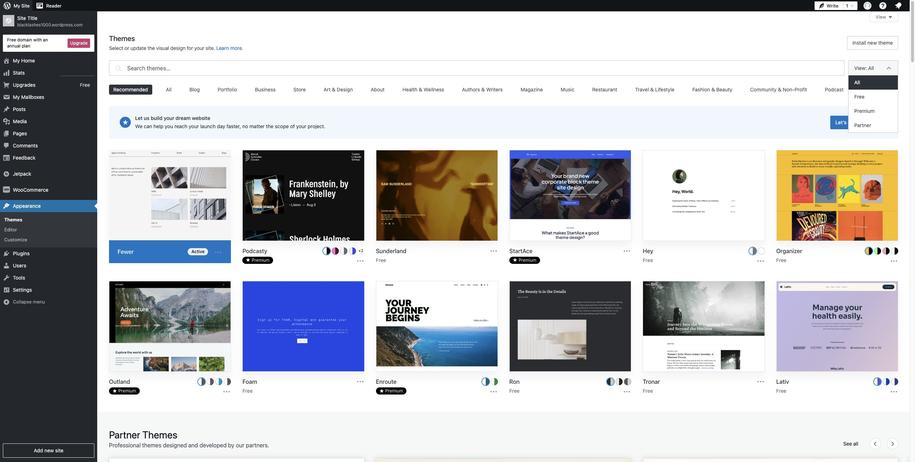 Task type: locate. For each thing, give the bounding box(es) containing it.
premium down 'podcasty'
[[252, 258, 270, 263]]

more options for theme fewer image
[[214, 248, 223, 257]]

premium
[[855, 108, 875, 114], [252, 258, 270, 263], [519, 258, 537, 263], [118, 389, 136, 394], [385, 389, 403, 394]]

& right travel
[[650, 87, 654, 93]]

premium down enroute
[[385, 389, 403, 394]]

podcast
[[825, 87, 844, 93]]

new right install
[[868, 40, 877, 46]]

let us build your dream website we can help you reach your launch day faster, no matter the scope of your project.
[[135, 115, 325, 129]]

0 horizontal spatial themes
[[4, 217, 22, 223]]

writers
[[486, 87, 503, 93]]

learn more
[[216, 45, 242, 51]]

premium button down 'podcasty'
[[243, 257, 273, 264]]

premium up get started
[[855, 108, 875, 114]]

site inside site title blacklashes1000.wordpress.com
[[17, 15, 26, 21]]

& inside button
[[712, 87, 715, 93]]

stats
[[13, 70, 25, 76]]

1 horizontal spatial all
[[855, 79, 860, 85]]

0 vertical spatial site
[[21, 3, 30, 9]]

authors & writers
[[462, 87, 503, 93]]

partner inside partner themes professional themes designed and developed by our partners.
[[109, 430, 140, 441]]

reader
[[46, 3, 61, 9]]

music
[[561, 87, 575, 93]]

img image left woocommerce
[[3, 187, 10, 194]]

your inside the themes select or update the visual design for your site. learn more .
[[194, 45, 204, 51]]

let's get started link
[[831, 116, 879, 129]]

my mailboxes
[[13, 94, 44, 100]]

1 vertical spatial the
[[266, 123, 274, 129]]

a wordpress theme for travel-related websites and blogs designed to showcase stunning destinations around the world. image
[[109, 282, 231, 373]]

1 vertical spatial my
[[13, 57, 20, 63]]

build
[[151, 115, 162, 121]]

site
[[21, 3, 30, 9], [17, 15, 26, 21]]

lativ is a wordpress block theme specifically designed for businesses and startups. it offers fresh, vibrant color palettes and sleek, modern templates that are perfect for companies looking to establish a bold and innovative online presence. image
[[777, 282, 898, 373]]

editor link
[[0, 225, 97, 235]]

my for my site
[[14, 3, 20, 9]]

music button
[[557, 85, 579, 95]]

blog button
[[185, 85, 204, 95]]

partner for partner
[[855, 122, 872, 128]]

more options for theme outland image
[[223, 388, 231, 397]]

enroute is a business theme image
[[376, 282, 498, 373]]

my for my mailboxes
[[13, 94, 20, 100]]

travel & lifestyle button
[[631, 85, 679, 95]]

partner for partner themes professional themes designed and developed by our partners.
[[109, 430, 140, 441]]

see
[[844, 441, 852, 447]]

1 vertical spatial new
[[44, 448, 54, 454]]

title
[[27, 15, 37, 21]]

0 vertical spatial new
[[868, 40, 877, 46]]

posts
[[13, 106, 26, 112]]

all right the view:
[[869, 65, 874, 71]]

your right for
[[194, 45, 204, 51]]

free down entertainment
[[855, 94, 865, 100]]

more options for theme ron image
[[623, 388, 632, 397]]

themes up editor
[[4, 217, 22, 223]]

tronar free
[[643, 379, 660, 394]]

authors & writers button
[[458, 85, 507, 95]]

themes inside the themes select or update the visual design for your site. learn more .
[[109, 34, 135, 43]]

premium button for podcasty
[[243, 257, 273, 264]]

the left the visual on the top of the page
[[148, 45, 155, 51]]

my inside my site link
[[14, 3, 20, 9]]

open search image
[[114, 59, 123, 78]]

we
[[135, 123, 143, 129]]

my left home
[[13, 57, 20, 63]]

2 vertical spatial all
[[166, 87, 172, 93]]

& right health
[[419, 87, 422, 93]]

my up posts
[[13, 94, 20, 100]]

see all
[[844, 441, 859, 447]]

community & non-profit button
[[746, 85, 812, 95]]

portfolio
[[218, 87, 237, 93]]

0 vertical spatial the
[[148, 45, 155, 51]]

health
[[403, 87, 418, 93]]

img image for jetpack
[[3, 170, 10, 178]]

let's get started
[[836, 119, 874, 125]]

site title blacklashes1000.wordpress.com
[[17, 15, 83, 28]]

see all button
[[844, 441, 859, 448]]

lativ
[[777, 379, 789, 386]]

img image
[[3, 170, 10, 178], [3, 187, 10, 194]]

1
[[846, 3, 849, 8]]

& inside "button"
[[650, 87, 654, 93]]

1 horizontal spatial new
[[868, 40, 877, 46]]

all left blog
[[166, 87, 172, 93]]

customize
[[4, 237, 27, 243]]

premium down outland
[[118, 389, 136, 394]]

magazine button
[[517, 85, 547, 95]]

designed
[[163, 443, 187, 449]]

None search field
[[109, 59, 845, 78]]

premium button down outland
[[109, 388, 140, 395]]

free down sunderland on the bottom left of page
[[376, 257, 386, 263]]

my
[[14, 3, 20, 9], [13, 57, 20, 63], [13, 94, 20, 100]]

domain
[[17, 37, 32, 43]]

0 vertical spatial img image
[[3, 170, 10, 178]]

+2 button
[[357, 248, 365, 255]]

new for install
[[868, 40, 877, 46]]

free down lativ
[[777, 388, 787, 394]]

all down the view:
[[855, 79, 860, 85]]

authors
[[462, 87, 480, 93]]

my home link
[[0, 55, 97, 67]]

fewer is perfect for showcasing portfolios and blogs. with a clean and opinionated design, it offers excellent typography and style variations that make it easy to present your work or business. the theme is highly versatile, making it ideal for bloggers and businesses alike, and it offers a range of customizable options that allow you to tailor your site to your specific needs. image
[[109, 150, 231, 242]]

themes
[[142, 443, 161, 449]]

my inside my mailboxes 'link'
[[13, 94, 20, 100]]

& left beauty at the right top of page
[[712, 87, 715, 93]]

4 & from the left
[[650, 87, 654, 93]]

an
[[43, 37, 48, 43]]

1 horizontal spatial partner
[[855, 122, 872, 128]]

5 & from the left
[[712, 87, 715, 93]]

startace is your ultimate business theme design. it is pretty valuable in assisting users in building their corporate websites, being established companies, or budding startups. image
[[510, 151, 631, 241]]

feedback link
[[0, 152, 97, 164]]

help image
[[879, 1, 887, 10]]

1 vertical spatial themes
[[4, 217, 22, 223]]

1 vertical spatial all
[[855, 79, 860, 85]]

help
[[154, 123, 163, 129]]

manage your notifications image
[[894, 1, 903, 10]]

sunderland free
[[376, 248, 407, 263]]

all inside button
[[166, 87, 172, 93]]

new left 'site'
[[44, 448, 54, 454]]

fashion & beauty button
[[688, 85, 737, 95]]

& left non-
[[778, 87, 782, 93]]

let
[[135, 115, 143, 121]]

project.
[[308, 123, 325, 129]]

1 vertical spatial img image
[[3, 187, 10, 194]]

my inside the my home 'link'
[[13, 57, 20, 63]]

view: all list box
[[849, 75, 899, 133]]

1 horizontal spatial the
[[266, 123, 274, 129]]

site.
[[206, 45, 215, 51]]

1 horizontal spatial themes
[[109, 34, 135, 43]]

matter
[[250, 123, 265, 129]]

free inside foam free
[[243, 388, 253, 394]]

hey is a simple personal blog theme. image
[[643, 151, 765, 241]]

free down foam
[[243, 388, 253, 394]]

img image left jetpack
[[3, 170, 10, 178]]

0 vertical spatial all
[[869, 65, 874, 71]]

free up annual plan on the top
[[7, 37, 16, 43]]

more options for theme lativ image
[[890, 388, 899, 397]]

1 vertical spatial partner
[[109, 430, 140, 441]]

view button
[[870, 11, 899, 22]]

0 horizontal spatial all
[[166, 87, 172, 93]]

premium button down startace
[[510, 257, 540, 264]]

all for all link
[[855, 79, 860, 85]]

& for writers
[[482, 87, 485, 93]]

themes up themes
[[142, 430, 177, 441]]

reader link
[[33, 0, 64, 11]]

site left title at the top of the page
[[17, 15, 26, 21]]

&
[[332, 87, 336, 93], [419, 87, 422, 93], [482, 87, 485, 93], [650, 87, 654, 93], [712, 87, 715, 93], [778, 87, 782, 93]]

free inside the free domain with an annual plan
[[7, 37, 16, 43]]

learn more link
[[216, 45, 242, 51]]

2 img image from the top
[[3, 187, 10, 194]]

2 & from the left
[[419, 87, 422, 93]]

faster,
[[227, 123, 241, 129]]

partner up professional
[[109, 430, 140, 441]]

all
[[854, 441, 859, 447]]

partner inside view: all list box
[[855, 122, 872, 128]]

2 horizontal spatial themes
[[142, 430, 177, 441]]

by
[[228, 443, 234, 449]]

podcast button
[[821, 85, 848, 95]]

3 & from the left
[[482, 87, 485, 93]]

free domain with an annual plan
[[7, 37, 48, 49]]

fashion & beauty
[[693, 87, 733, 93]]

your right the of
[[296, 123, 306, 129]]

premium button for enroute
[[376, 388, 407, 395]]

woocommerce
[[13, 187, 48, 193]]

0 horizontal spatial the
[[148, 45, 155, 51]]

themes for themes
[[4, 217, 22, 223]]

my profile image
[[864, 2, 872, 10]]

& left writers
[[482, 87, 485, 93]]

ron is a minimalist blogging theme designed with a focus on delivering an exceptional reading experience. its unique offset post layout and sticky post navigation make it stand out. by intentionally omitting a header, it includes only a footer, ron allows readers to dive straight into the content without distractions. image
[[510, 282, 631, 373]]

travel & lifestyle
[[635, 87, 675, 93]]

themes up or
[[109, 34, 135, 43]]

1 button
[[843, 1, 858, 10]]

0 horizontal spatial new
[[44, 448, 54, 454]]

& for wellness
[[419, 87, 422, 93]]

annual plan
[[7, 43, 30, 49]]

0 vertical spatial themes
[[109, 34, 135, 43]]

lifestyle
[[655, 87, 675, 93]]

0 horizontal spatial partner
[[109, 430, 140, 441]]

all inside list box
[[855, 79, 860, 85]]

free down tronar
[[643, 388, 653, 394]]

1 img image from the top
[[3, 170, 10, 178]]

premium for enroute
[[385, 389, 403, 394]]

recommended button
[[109, 85, 152, 95]]

all
[[869, 65, 874, 71], [855, 79, 860, 85], [166, 87, 172, 93]]

img image inside jetpack link
[[3, 170, 10, 178]]

premium button down enroute
[[376, 388, 407, 395]]

partner
[[855, 122, 872, 128], [109, 430, 140, 441]]

solarone is a fresh, minimal, and professional wordpress block theme. this theme is suitable for corporate business websites or agencies, freelancers and small startups. image
[[109, 459, 364, 463]]

my left the reader link
[[14, 3, 20, 9]]

premium down startace
[[519, 258, 537, 263]]

free inside sunderland free
[[376, 257, 386, 263]]

scope
[[275, 123, 289, 129]]

1 & from the left
[[332, 87, 336, 93]]

mailboxes
[[21, 94, 44, 100]]

& right art
[[332, 87, 336, 93]]

0 vertical spatial partner
[[855, 122, 872, 128]]

& for non-
[[778, 87, 782, 93]]

img image inside woocommerce link
[[3, 187, 10, 194]]

my for my home
[[13, 57, 20, 63]]

site up title at the top of the page
[[21, 3, 30, 9]]

partner link
[[849, 118, 898, 133]]

my site
[[14, 3, 30, 9]]

6 & from the left
[[778, 87, 782, 93]]

reach
[[175, 123, 187, 129]]

upgrades
[[13, 82, 35, 88]]

2 vertical spatial themes
[[142, 430, 177, 441]]

about button
[[366, 85, 389, 95]]

free inside tronar free
[[643, 388, 653, 394]]

sunderland is a simple theme that supports full-site editing. it comes with a set of minimal templates and design settings that can be manipulated through global styles. use it to build something beautiful. image
[[376, 151, 498, 241]]

for
[[187, 45, 193, 51]]

comments link
[[0, 140, 97, 152]]

the left scope at the top left of page
[[266, 123, 274, 129]]

feedback
[[13, 155, 35, 161]]

0 vertical spatial my
[[14, 3, 20, 9]]

2 vertical spatial my
[[13, 94, 20, 100]]

1 vertical spatial site
[[17, 15, 26, 21]]

partner down premium link
[[855, 122, 872, 128]]

community
[[750, 87, 777, 93]]



Task type: vqa. For each thing, say whether or not it's contained in the screenshot.
'All' for All button
yes



Task type: describe. For each thing, give the bounding box(es) containing it.
dream
[[176, 115, 191, 121]]

woocommerce link
[[0, 184, 97, 196]]

day
[[217, 123, 225, 129]]

hey
[[643, 248, 654, 254]]

business button
[[251, 85, 280, 95]]

settings link
[[0, 284, 97, 296]]

visual
[[156, 45, 169, 51]]

us
[[144, 115, 149, 121]]

img image for woocommerce
[[3, 187, 10, 194]]

free inside view: all list box
[[855, 94, 865, 100]]

appearance
[[13, 203, 41, 209]]

your down 'website'
[[189, 123, 199, 129]]

magazine
[[521, 87, 543, 93]]

foam is a simple theme that supports full-site editing. it comes with a set of minimal templates and design settings that can be manipulated through global styles. use it to build something beautiful. image
[[243, 282, 364, 373]]

posts link
[[0, 103, 97, 115]]

free down the highest hourly views 0 image
[[80, 82, 90, 88]]

Search search field
[[127, 61, 845, 75]]

art & design
[[324, 87, 353, 93]]

free down hey
[[643, 257, 653, 263]]

view: all
[[855, 65, 874, 71]]

home
[[21, 57, 35, 63]]

portfolio button
[[213, 85, 241, 95]]

upgrade
[[70, 40, 88, 46]]

startace
[[510, 248, 533, 254]]

premium inside view: all list box
[[855, 108, 875, 114]]

of
[[290, 123, 295, 129]]

& for lifestyle
[[650, 87, 654, 93]]

stats link
[[0, 67, 97, 79]]

2 horizontal spatial all
[[869, 65, 874, 71]]

with
[[33, 37, 42, 43]]

users link
[[0, 260, 97, 272]]

all for "all" button on the top left
[[166, 87, 172, 93]]

premium button for outland
[[109, 388, 140, 395]]

profit
[[795, 87, 807, 93]]

more options for theme startace image
[[623, 247, 632, 256]]

let's
[[836, 119, 847, 125]]

nokul is a tasty block wordpress theme that will help your pastries and doughs take center stage and get the attention they deserve. thanks to nokul's seamless design, your website visitors will enjoy adding your products to cart and will keep coming back. image
[[376, 459, 631, 463]]

more options for theme foam image
[[356, 378, 365, 387]]

restaurant button
[[588, 85, 622, 95]]

jetpack link
[[0, 168, 97, 180]]

add new site link
[[3, 444, 94, 458]]

collapse menu
[[13, 299, 45, 305]]

more options for theme tronar image
[[756, 378, 765, 387]]

about
[[371, 87, 385, 93]]

active
[[191, 249, 205, 254]]

premium for podcasty
[[252, 258, 270, 263]]

collapse
[[13, 299, 32, 305]]

& for beauty
[[712, 87, 715, 93]]

closed image
[[889, 16, 892, 19]]

community & non-profit
[[750, 87, 807, 93]]

our partners.
[[236, 443, 269, 449]]

highest hourly views 0 image
[[60, 71, 94, 76]]

blacklashes1000.wordpress.com
[[17, 22, 83, 28]]

art
[[324, 87, 331, 93]]

launch
[[200, 123, 216, 129]]

themes select or update the visual design for your site. learn more .
[[109, 34, 243, 51]]

site
[[55, 448, 63, 454]]

install new theme link
[[847, 36, 899, 50]]

fewer
[[118, 249, 134, 255]]

partner themes professional themes designed and developed by our partners.
[[109, 430, 269, 449]]

view:
[[855, 65, 867, 71]]

more options for theme sunderland image
[[490, 247, 498, 256]]

premium for outland
[[118, 389, 136, 394]]

professional
[[109, 443, 141, 449]]

more options for theme hey image
[[756, 257, 765, 266]]

more options for theme organizer image
[[890, 257, 899, 266]]

appearance link
[[0, 200, 97, 212]]

update
[[131, 45, 146, 51]]

my site link
[[0, 0, 33, 11]]

view
[[876, 14, 886, 20]]

all link
[[849, 75, 898, 90]]

free down ron
[[510, 388, 520, 394]]

store
[[294, 87, 306, 93]]

sunderland
[[376, 248, 407, 254]]

users
[[13, 263, 26, 269]]

restaurant
[[592, 87, 617, 93]]

themes inside partner themes professional themes designed and developed by our partners.
[[142, 430, 177, 441]]

attract loyal customers to your personal-care brand with the lovely beleco theme for woocommerce. the minimal design of beleco has a subtle ambiance ideal for beauty and skincare products. image
[[643, 459, 898, 463]]

no
[[242, 123, 248, 129]]

add new site
[[34, 448, 63, 454]]

the inside let us build your dream website we can help you reach your launch day faster, no matter the scope of your project.
[[266, 123, 274, 129]]

more options for theme enroute image
[[490, 388, 498, 397]]

can
[[144, 123, 152, 129]]

organizer has a simple structure and displays only the necessary information a real portfolio can benefit from. it's ready to be used by designers, artists, architects, and creators. image
[[777, 151, 898, 241]]

& for design
[[332, 87, 336, 93]]

.
[[242, 45, 243, 51]]

themes for themes select or update the visual design for your site. learn more .
[[109, 34, 135, 43]]

store button
[[289, 85, 310, 95]]

website
[[192, 115, 210, 121]]

design
[[337, 87, 353, 93]]

and
[[188, 443, 198, 449]]

your up you
[[164, 115, 174, 121]]

new for add
[[44, 448, 54, 454]]

sometimes your podcast episode cover arts deserve more attention than regular thumbnails offer. if you think so, then podcasty is the theme design for your podcast site. image
[[243, 151, 364, 241]]

the inside the themes select or update the visual design for your site. learn more .
[[148, 45, 155, 51]]

write
[[827, 3, 839, 9]]

art & design button
[[319, 85, 357, 95]]

free down organizer
[[777, 257, 787, 263]]

wellness
[[424, 87, 444, 93]]

media
[[13, 118, 27, 124]]

ron
[[510, 379, 520, 386]]

you
[[165, 123, 173, 129]]

tronar is a simple blog theme. it works best with featured images. the latest sticky post appears at the top with a large featured image. image
[[643, 282, 765, 373]]

or
[[125, 45, 129, 51]]

install new theme
[[853, 40, 893, 46]]

settings
[[13, 287, 32, 293]]

get started
[[848, 119, 874, 125]]

more options for theme podcasty image
[[356, 257, 365, 266]]



